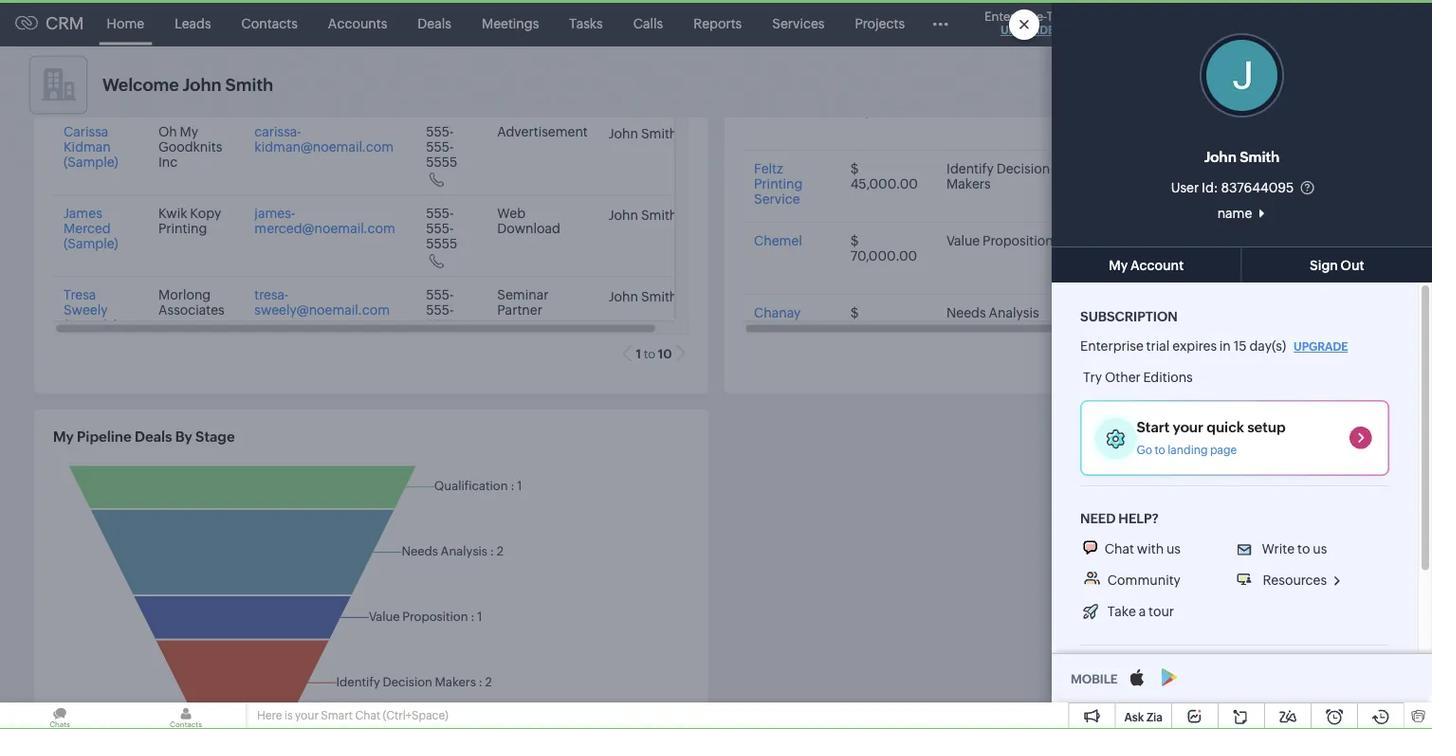Task type: vqa. For each thing, say whether or not it's contained in the screenshot.
Paprocki
yes



Task type: describe. For each thing, give the bounding box(es) containing it.
advertisement
[[497, 125, 588, 140]]

0 horizontal spatial home
[[107, 16, 144, 31]]

community
[[1108, 573, 1181, 588]]

reports
[[694, 16, 742, 31]]

service for feltz printing service (sample)
[[1187, 177, 1233, 192]]

setup
[[1248, 419, 1286, 436]]

dimensions for printing dimensions (sample)
[[1187, 105, 1260, 120]]

morlong
[[158, 288, 211, 303]]

chemel (sample) link
[[1187, 234, 1242, 264]]

my pipeline deals by stage
[[53, 429, 235, 445]]

write to us
[[1262, 542, 1327, 557]]

chat with us image
[[1083, 541, 1098, 556]]

james merced (sample) link
[[64, 206, 118, 252]]

james- merced@noemail.com link
[[255, 206, 395, 237]]

projects link
[[840, 0, 920, 46]]

identify
[[946, 162, 994, 177]]

value
[[946, 234, 980, 249]]

$ 25,000.00
[[850, 90, 917, 120]]

tresa- sweely@noemail.com link
[[255, 288, 390, 318]]

john smith for seminar partner
[[609, 289, 678, 304]]

10 for 555- 555- 5555
[[658, 347, 672, 361]]

tresa- sweely@noemail.com
[[255, 288, 390, 318]]

subscription
[[1081, 309, 1178, 324]]

4 555- from the top
[[426, 222, 454, 237]]

feltz printing service (sample) link
[[1187, 162, 1268, 207]]

contacts
[[242, 16, 298, 31]]

download
[[497, 222, 561, 237]]

enterprise-
[[985, 9, 1047, 23]]

web download
[[497, 206, 561, 237]]

need
[[1081, 511, 1116, 526]]

sign
[[1310, 258, 1338, 273]]

james- merced@noemail.com
[[255, 206, 395, 237]]

tasks
[[569, 16, 603, 31]]

my account
[[1109, 258, 1184, 273]]

here is your smart chat (ctrl+space)
[[257, 710, 448, 722]]

5 555- from the top
[[426, 288, 454, 303]]

calls link
[[618, 0, 679, 46]]

sweely
[[64, 303, 108, 318]]

(sample) for tresa sweely (sample)
[[64, 318, 118, 333]]

printing inside printing dimensions (sample)
[[1187, 90, 1236, 105]]

nov for nov 21, 2023
[[1089, 234, 1114, 249]]

stage
[[196, 429, 235, 445]]

john smith for advertisement
[[609, 126, 678, 141]]

home link
[[92, 0, 159, 46]]

with
[[1137, 542, 1164, 557]]

is
[[285, 710, 293, 722]]

community link
[[1081, 572, 1184, 589]]

carissa
[[64, 125, 108, 140]]

21,
[[1117, 234, 1133, 249]]

in
[[1220, 339, 1231, 354]]

25,000.00
[[850, 105, 917, 120]]

take a tour
[[1108, 604, 1174, 619]]

carissa kidman (sample) link
[[64, 125, 118, 170]]

upgrade
[[1294, 340, 1348, 353]]

deals link
[[403, 0, 467, 46]]

(sample) for capla paprocki (sample)
[[1298, 198, 1353, 213]]

to inside 'start your quick setup go to landing page'
[[1155, 444, 1166, 456]]

555- 555- 5555 for carissa- kidman@noemail.com
[[426, 125, 457, 170]]

(sample) for printing dimensions (sample)
[[1187, 120, 1242, 135]]

printing inside kwik kopy printing
[[158, 222, 207, 237]]

enterprise
[[1081, 339, 1144, 354]]

john smith for web download
[[609, 208, 678, 223]]

zia
[[1147, 711, 1163, 724]]

$ for $ 55,000.00
[[850, 306, 858, 321]]

crm link
[[15, 14, 84, 33]]

70,000.00
[[850, 249, 917, 264]]

name
[[1218, 206, 1253, 221]]

2 555- from the top
[[426, 140, 454, 155]]

welcome
[[102, 75, 179, 95]]

3 5555 from the top
[[426, 318, 457, 333]]

printing inside feltz printing service (sample)
[[1219, 162, 1268, 177]]

chat with us element
[[1083, 541, 1102, 556]]

chanay (sample)
[[1187, 306, 1242, 336]]

carissa- kidman@noemail.com
[[255, 125, 394, 155]]

write
[[1262, 542, 1295, 557]]

1 vertical spatial your
[[295, 710, 319, 722]]

start your quick setup go to landing page
[[1137, 419, 1286, 456]]

kwik
[[158, 206, 187, 222]]

capla paprocki (sample) link
[[1298, 164, 1373, 213]]

decision
[[996, 162, 1050, 177]]

my for my pipeline deals by stage
[[53, 429, 74, 445]]

needs
[[946, 306, 986, 321]]

enterprise trial expires in 15 day(s) upgrade
[[1081, 339, 1348, 354]]

by
[[175, 429, 192, 445]]

3 555- from the top
[[426, 206, 454, 222]]

need help?
[[1081, 511, 1159, 526]]

tresa sweely (sample)
[[64, 288, 118, 333]]

mobile
[[1071, 673, 1118, 687]]

page
[[1210, 444, 1237, 456]]

$ for $ 70,000.00
[[850, 234, 858, 249]]

$ for $ 45,000.00
[[850, 162, 858, 177]]

james for merced
[[64, 206, 102, 222]]

paprocki
[[1319, 181, 1373, 196]]

quote
[[946, 105, 985, 120]]

chanay for chanay 'link'
[[754, 306, 801, 321]]

us for write to us
[[1313, 542, 1327, 557]]

printing inside printing dimensions
[[754, 90, 802, 105]]

oh
[[158, 125, 177, 140]]

carissa kidman (sample)
[[64, 125, 118, 170]]

chanay (sample) link
[[1187, 306, 1242, 336]]

45,000.00
[[850, 177, 918, 192]]

3 555- 555- 5555 from the top
[[426, 288, 457, 333]]

inc
[[158, 155, 178, 170]]

1 to 10 for nov 21, 2023
[[1326, 347, 1362, 361]]

services link
[[757, 0, 840, 46]]

dimensions for printing dimensions
[[754, 105, 826, 120]]

feltz for feltz printing service (sample)
[[1187, 162, 1216, 177]]

try other editions
[[1083, 370, 1193, 385]]

a
[[1139, 604, 1146, 619]]

$ 70,000.00
[[850, 234, 917, 264]]

feltz for feltz printing service
[[754, 162, 783, 177]]

seminar partner
[[497, 288, 549, 318]]



Task type: locate. For each thing, give the bounding box(es) containing it.
2023 inside 'nov 21, 2023'
[[1089, 249, 1121, 264]]

0 horizontal spatial dimensions
[[754, 105, 826, 120]]

calendar image
[[1231, 16, 1247, 31]]

us right with
[[1167, 542, 1181, 557]]

1 horizontal spatial chemel
[[1187, 234, 1235, 249]]

1 horizontal spatial chanay
[[1187, 306, 1234, 321]]

$
[[850, 90, 858, 105], [850, 162, 858, 177], [850, 234, 858, 249], [850, 306, 858, 321]]

2 5555 from the top
[[426, 237, 457, 252]]

tour
[[1149, 604, 1174, 619]]

1 horizontal spatial home
[[1267, 79, 1304, 94]]

smith's
[[1218, 79, 1264, 94]]

nov 22, 2023
[[1089, 306, 1135, 336]]

1 nov from the top
[[1089, 234, 1114, 249]]

5555 for merced@noemail.com
[[426, 237, 457, 252]]

proposition
[[982, 234, 1053, 249]]

1 us from the left
[[1167, 542, 1181, 557]]

4 $ from the top
[[850, 306, 858, 321]]

2023 for 22,
[[1089, 321, 1121, 336]]

oh my goodknits inc
[[158, 125, 222, 170]]

6 555- from the top
[[426, 303, 454, 318]]

$ for $ 25,000.00
[[850, 90, 858, 105]]

proposal/price quote
[[946, 90, 1036, 120]]

deals left meetings
[[418, 16, 451, 31]]

0 horizontal spatial my
[[53, 429, 74, 445]]

printing dimensions (sample) link
[[1187, 90, 1260, 135]]

needs analysis
[[946, 306, 1039, 321]]

10
[[658, 347, 672, 361], [1348, 347, 1362, 361]]

us for chat with us
[[1167, 542, 1181, 557]]

feltz inside feltz printing service
[[754, 162, 783, 177]]

837644095
[[1221, 180, 1294, 195]]

2 nov from the top
[[1089, 306, 1114, 321]]

try
[[1083, 370, 1102, 385]]

tresa sweely (sample) link
[[64, 288, 118, 333]]

upgrade
[[1001, 24, 1055, 37]]

your right is
[[295, 710, 319, 722]]

resources
[[1263, 573, 1327, 588]]

(sample) for carissa kidman (sample)
[[64, 155, 118, 170]]

dimensions down smith's in the top of the page
[[1187, 105, 1260, 120]]

my right oh
[[180, 125, 198, 140]]

1 vertical spatial my
[[1109, 258, 1128, 273]]

home right crm
[[107, 16, 144, 31]]

printing dimensions link
[[754, 90, 826, 120]]

0 horizontal spatial 1 to 10
[[636, 347, 672, 361]]

home right smith's in the top of the page
[[1267, 79, 1304, 94]]

1 5555 from the top
[[426, 155, 457, 170]]

(ctrl+space)
[[383, 710, 448, 722]]

3 $ from the top
[[850, 234, 858, 249]]

venere
[[1319, 253, 1362, 268]]

chemel
[[754, 234, 802, 249], [1187, 234, 1235, 249]]

1 vertical spatial home
[[1267, 79, 1304, 94]]

makers
[[946, 177, 991, 192]]

1 horizontal spatial us
[[1313, 542, 1327, 557]]

1 chanay from the left
[[754, 306, 801, 321]]

(sample) inside james venere (sample)
[[1298, 270, 1353, 285]]

2 2023 from the top
[[1089, 321, 1121, 336]]

chats image
[[0, 703, 120, 730]]

1 horizontal spatial 1
[[1326, 347, 1331, 361]]

2 horizontal spatial my
[[1109, 258, 1128, 273]]

2 feltz from the left
[[1187, 162, 1216, 177]]

(sample) inside printing dimensions (sample)
[[1187, 120, 1242, 135]]

ask zia
[[1125, 711, 1163, 724]]

1 horizontal spatial 1 to 10
[[1326, 347, 1362, 361]]

0 horizontal spatial feltz
[[754, 162, 783, 177]]

smith for web download
[[641, 208, 678, 223]]

0 vertical spatial 555- 555- 5555
[[426, 125, 457, 170]]

$ inside '$ 25,000.00'
[[850, 90, 858, 105]]

sweely@noemail.com
[[255, 303, 390, 318]]

your up landing
[[1173, 419, 1204, 436]]

feltz inside feltz printing service (sample)
[[1187, 162, 1216, 177]]

5555
[[426, 155, 457, 170], [426, 237, 457, 252], [426, 318, 457, 333]]

1 dimensions from the left
[[754, 105, 826, 120]]

james for venere
[[1326, 236, 1364, 251]]

deals
[[418, 16, 451, 31], [135, 429, 172, 445]]

chemel down feltz printing service
[[754, 234, 802, 249]]

2 1 to 10 from the left
[[1326, 347, 1362, 361]]

james venere (sample) link
[[1298, 236, 1364, 285]]

0 horizontal spatial james
[[64, 206, 102, 222]]

1 vertical spatial 2023
[[1089, 321, 1121, 336]]

service inside feltz printing service
[[754, 192, 800, 207]]

0 horizontal spatial chemel
[[754, 234, 802, 249]]

chemel inside chemel (sample)
[[1187, 234, 1235, 249]]

feltz up id:
[[1187, 162, 1216, 177]]

capla
[[1326, 164, 1362, 179]]

0 horizontal spatial your
[[295, 710, 319, 722]]

0 horizontal spatial service
[[754, 192, 800, 207]]

service inside feltz printing service (sample)
[[1187, 177, 1233, 192]]

feltz printing service link
[[754, 162, 802, 207]]

1 10 from the left
[[658, 347, 672, 361]]

meetings link
[[467, 0, 554, 46]]

0 vertical spatial 2023
[[1089, 249, 1121, 264]]

james inside james merced (sample)
[[64, 206, 102, 222]]

5555 for kidman@noemail.com
[[426, 155, 457, 170]]

555- 555- 5555
[[426, 125, 457, 170], [426, 206, 457, 252], [426, 288, 457, 333]]

contacts link
[[226, 0, 313, 46]]

my inside oh my goodknits inc
[[180, 125, 198, 140]]

2 us from the left
[[1313, 542, 1327, 557]]

james up venere
[[1326, 236, 1364, 251]]

1 2023 from the top
[[1089, 249, 1121, 264]]

kidman
[[64, 140, 111, 155]]

quick
[[1207, 419, 1245, 436]]

chemel for chemel link
[[754, 234, 802, 249]]

my for my account
[[1109, 258, 1128, 273]]

0 horizontal spatial deals
[[135, 429, 172, 445]]

calls
[[633, 16, 663, 31]]

0 vertical spatial 5555
[[426, 155, 457, 170]]

chanay down chemel link
[[754, 306, 801, 321]]

2 chanay from the left
[[1187, 306, 1234, 321]]

2023 up enterprise
[[1089, 321, 1121, 336]]

my left pipeline
[[53, 429, 74, 445]]

1 horizontal spatial dimensions
[[1187, 105, 1260, 120]]

1 feltz from the left
[[754, 162, 783, 177]]

$ down '25,000.00'
[[850, 162, 858, 177]]

1 horizontal spatial service
[[1187, 177, 1233, 192]]

(sample) inside capla paprocki (sample)
[[1298, 198, 1353, 213]]

(sample) inside feltz printing service (sample)
[[1187, 192, 1242, 207]]

0 vertical spatial my
[[180, 125, 198, 140]]

nov 21, 2023
[[1089, 234, 1133, 264]]

sign out
[[1310, 258, 1365, 273]]

accounts link
[[313, 0, 403, 46]]

1 $ from the top
[[850, 90, 858, 105]]

dimensions up feltz printing service link
[[754, 105, 826, 120]]

user
[[1171, 180, 1199, 195]]

reports link
[[679, 0, 757, 46]]

capla paprocki (sample)
[[1298, 164, 1373, 213]]

value proposition
[[946, 234, 1053, 249]]

1 vertical spatial deals
[[135, 429, 172, 445]]

1 vertical spatial nov
[[1089, 306, 1114, 321]]

seminar
[[497, 288, 549, 303]]

printing
[[754, 90, 802, 105], [1187, 90, 1236, 105], [1219, 162, 1268, 177], [754, 177, 802, 192], [158, 222, 207, 237]]

contacts image
[[126, 703, 246, 730]]

0 horizontal spatial chat
[[355, 710, 381, 722]]

leads link
[[159, 0, 226, 46]]

tresa-
[[255, 288, 289, 303]]

$ down 45,000.00
[[850, 234, 858, 249]]

0 horizontal spatial 1
[[636, 347, 641, 361]]

1 to 10 for 555- 555- 5555
[[636, 347, 672, 361]]

1 horizontal spatial chat
[[1105, 542, 1135, 557]]

1 for 555- 555- 5555
[[636, 347, 641, 361]]

0 horizontal spatial us
[[1167, 542, 1181, 557]]

$ inside $ 45,000.00
[[850, 162, 858, 177]]

go to landing page link
[[1137, 444, 1237, 457]]

chanay inside "chanay (sample)"
[[1187, 306, 1234, 321]]

1 555- from the top
[[426, 125, 454, 140]]

chemel link
[[754, 234, 802, 249]]

my
[[180, 125, 198, 140], [1109, 258, 1128, 273], [53, 429, 74, 445]]

smith for seminar partner
[[641, 289, 678, 304]]

printing dimensions
[[754, 90, 826, 120]]

smith inside john smith link
[[1240, 149, 1280, 166]]

services
[[772, 16, 825, 31]]

james
[[64, 206, 102, 222], [1326, 236, 1364, 251]]

$ down 70,000.00
[[850, 306, 858, 321]]

$ inside $ 55,000.00
[[850, 306, 858, 321]]

0 horizontal spatial chanay
[[754, 306, 801, 321]]

chemel for chemel (sample)
[[1187, 234, 1235, 249]]

chemel (sample)
[[1187, 234, 1242, 264]]

0 vertical spatial nov
[[1089, 234, 1114, 249]]

$ inside $ 70,000.00
[[850, 234, 858, 249]]

your inside 'start your quick setup go to landing page'
[[1173, 419, 1204, 436]]

1 vertical spatial james
[[1326, 236, 1364, 251]]

other
[[1105, 370, 1141, 385]]

0 vertical spatial your
[[1173, 419, 1204, 436]]

james-
[[255, 206, 295, 222]]

smith for advertisement
[[641, 126, 678, 141]]

2023 inside nov 22, 2023
[[1089, 321, 1121, 336]]

chat with us
[[1105, 542, 1181, 557]]

expires
[[1173, 339, 1217, 354]]

1 vertical spatial 5555
[[426, 237, 457, 252]]

upgrade link
[[1291, 338, 1351, 357]]

1 horizontal spatial my
[[180, 125, 198, 140]]

1 horizontal spatial deals
[[418, 16, 451, 31]]

landing
[[1168, 444, 1208, 456]]

trial
[[1147, 339, 1170, 354]]

take
[[1108, 604, 1136, 619]]

1 555- 555- 5555 from the top
[[426, 125, 457, 170]]

leads
[[175, 16, 211, 31]]

nov left 21,
[[1089, 234, 1114, 249]]

to
[[644, 347, 656, 361], [1334, 347, 1346, 361], [1155, 444, 1166, 456], [1298, 542, 1310, 557]]

nov inside nov 22, 2023
[[1089, 306, 1114, 321]]

identify decision makers
[[946, 162, 1050, 192]]

(sample)
[[1187, 120, 1242, 135], [64, 155, 118, 170], [1187, 192, 1242, 207], [1298, 198, 1353, 213], [64, 237, 118, 252], [1187, 249, 1242, 264], [1298, 270, 1353, 285], [64, 318, 118, 333], [1187, 321, 1242, 336]]

2 vertical spatial 5555
[[426, 318, 457, 333]]

chat right the "smart"
[[355, 710, 381, 722]]

nov left 22,
[[1089, 306, 1114, 321]]

john
[[183, 75, 222, 95], [1186, 79, 1216, 94], [609, 126, 638, 141], [1204, 149, 1237, 166], [609, 208, 638, 223], [609, 289, 638, 304]]

nov inside 'nov 21, 2023'
[[1089, 234, 1114, 249]]

here
[[257, 710, 282, 722]]

us up resources
[[1313, 542, 1327, 557]]

2 vertical spatial my
[[53, 429, 74, 445]]

out
[[1341, 258, 1365, 273]]

2023 left account
[[1089, 249, 1121, 264]]

2 vertical spatial 555- 555- 5555
[[426, 288, 457, 333]]

1 vertical spatial 555- 555- 5555
[[426, 206, 457, 252]]

1 for nov 21, 2023
[[1326, 347, 1331, 361]]

feltz down printing dimensions
[[754, 162, 783, 177]]

start
[[1137, 419, 1170, 436]]

55,000.00
[[850, 321, 917, 336]]

chemel down name
[[1187, 234, 1235, 249]]

day(s)
[[1250, 339, 1286, 354]]

profile pic image
[[1200, 33, 1284, 118]]

1 horizontal spatial your
[[1173, 419, 1204, 436]]

printing dimensions (sample)
[[1187, 90, 1260, 135]]

$ right printing dimensions
[[850, 90, 858, 105]]

my down 21,
[[1109, 258, 1128, 273]]

1 chemel from the left
[[754, 234, 802, 249]]

0 vertical spatial chat
[[1105, 542, 1135, 557]]

1 vertical spatial chat
[[355, 710, 381, 722]]

chanay link
[[754, 306, 801, 321]]

service for feltz printing service
[[754, 192, 800, 207]]

555- 555- 5555 for james- merced@noemail.com
[[426, 206, 457, 252]]

chanay up enterprise trial expires in 15 day(s) upgrade
[[1187, 306, 1234, 321]]

2 chemel from the left
[[1187, 234, 1235, 249]]

1 1 to 10 from the left
[[636, 347, 672, 361]]

2023 for 21,
[[1089, 249, 1121, 264]]

0 vertical spatial home
[[107, 16, 144, 31]]

james down kidman
[[64, 206, 102, 222]]

1 horizontal spatial 10
[[1348, 347, 1362, 361]]

2 555- 555- 5555 from the top
[[426, 206, 457, 252]]

chanay for chanay (sample)
[[1187, 306, 1234, 321]]

0 vertical spatial deals
[[418, 16, 451, 31]]

0 horizontal spatial 10
[[658, 347, 672, 361]]

my inside button
[[1109, 258, 1128, 273]]

james inside james venere (sample)
[[1326, 236, 1364, 251]]

associates
[[158, 303, 225, 318]]

john smith's home
[[1186, 79, 1304, 94]]

10 for nov 21, 2023
[[1348, 347, 1362, 361]]

2 1 from the left
[[1326, 347, 1331, 361]]

chat right chat with us element
[[1105, 542, 1135, 557]]

2 $ from the top
[[850, 162, 858, 177]]

1 1 from the left
[[636, 347, 641, 361]]

name field
[[1130, 204, 1354, 223]]

(sample) for james venere (sample)
[[1298, 270, 1353, 285]]

1 horizontal spatial james
[[1326, 236, 1364, 251]]

crm
[[46, 14, 84, 33]]

(sample) for james merced (sample)
[[64, 237, 118, 252]]

deals left by
[[135, 429, 172, 445]]

user id: 837644095
[[1171, 180, 1294, 195]]

0 vertical spatial james
[[64, 206, 102, 222]]

1 horizontal spatial feltz
[[1187, 162, 1216, 177]]

2 10 from the left
[[1348, 347, 1362, 361]]

2023
[[1089, 249, 1121, 264], [1089, 321, 1121, 336]]

nov for nov 22, 2023
[[1089, 306, 1114, 321]]

2 dimensions from the left
[[1187, 105, 1260, 120]]

enterprise-trial upgrade
[[985, 9, 1071, 37]]



